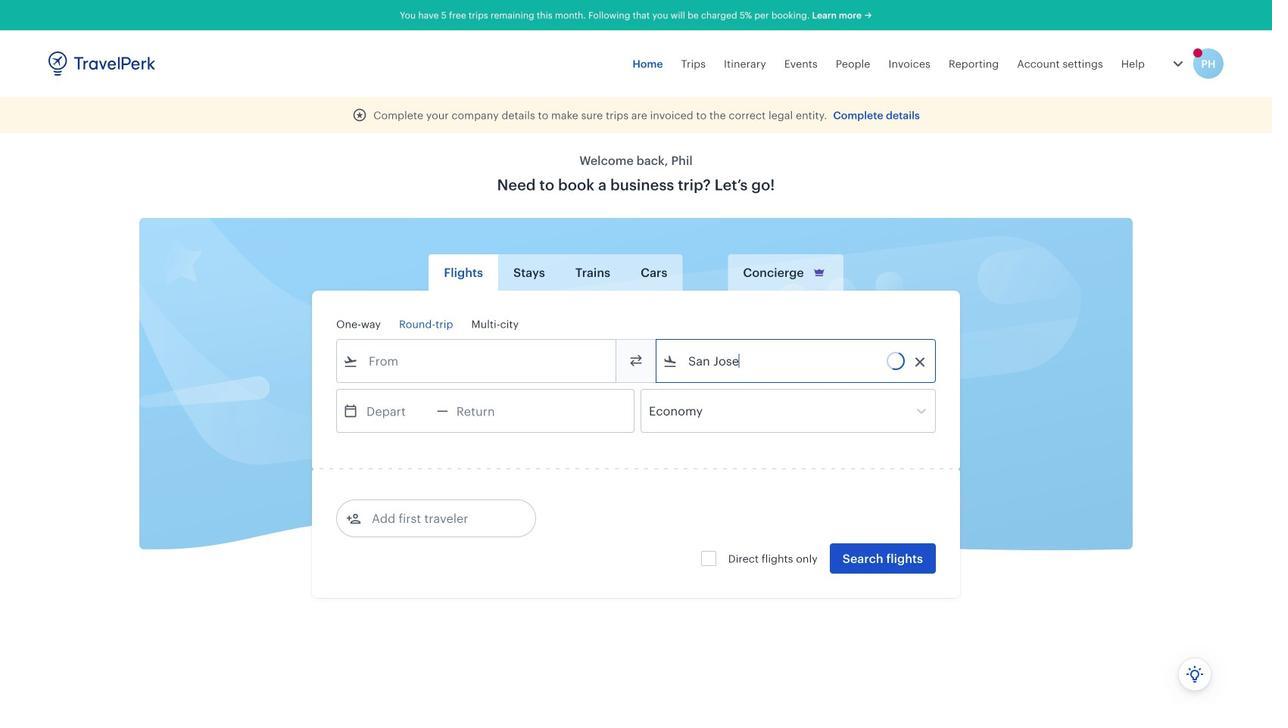 Task type: locate. For each thing, give the bounding box(es) containing it.
Depart text field
[[358, 390, 437, 432]]

Add first traveler search field
[[361, 507, 519, 531]]

From search field
[[358, 349, 596, 373]]

To search field
[[678, 349, 916, 373]]

Return text field
[[448, 390, 527, 432]]



